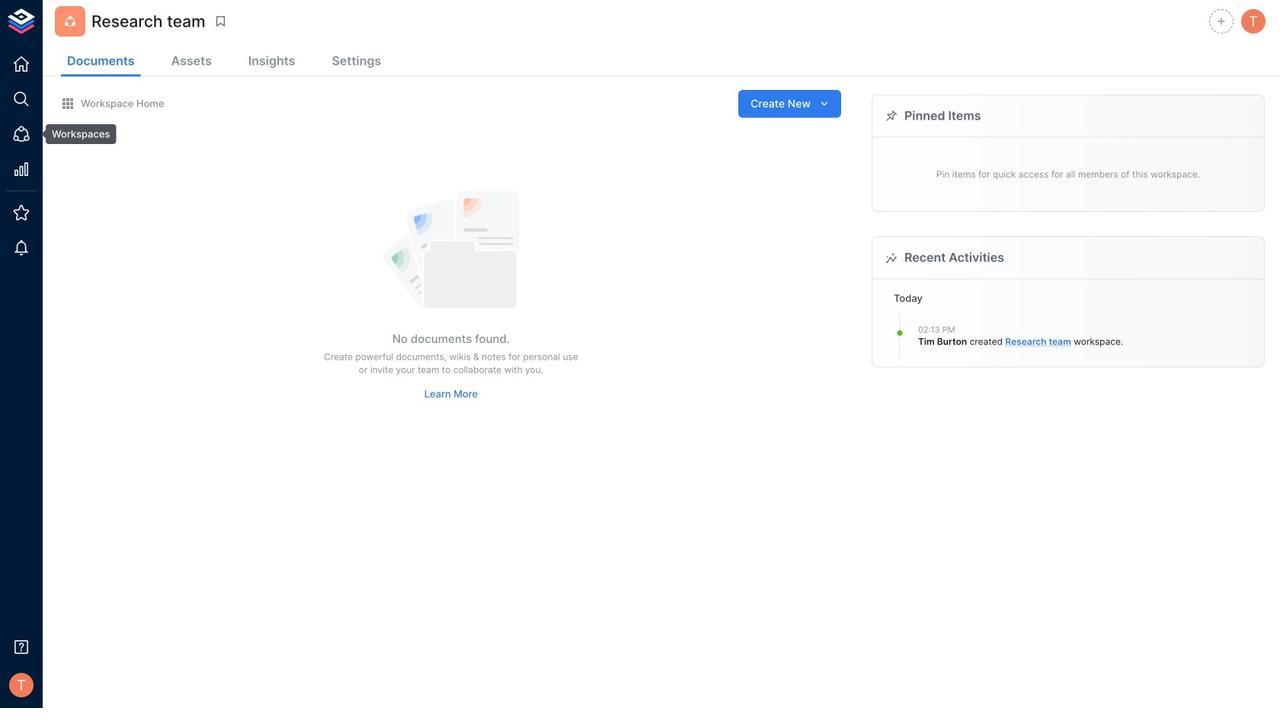 Task type: locate. For each thing, give the bounding box(es) containing it.
tooltip
[[35, 124, 116, 144]]



Task type: vqa. For each thing, say whether or not it's contained in the screenshot.
tooltip
yes



Task type: describe. For each thing, give the bounding box(es) containing it.
bookmark image
[[214, 14, 228, 28]]



